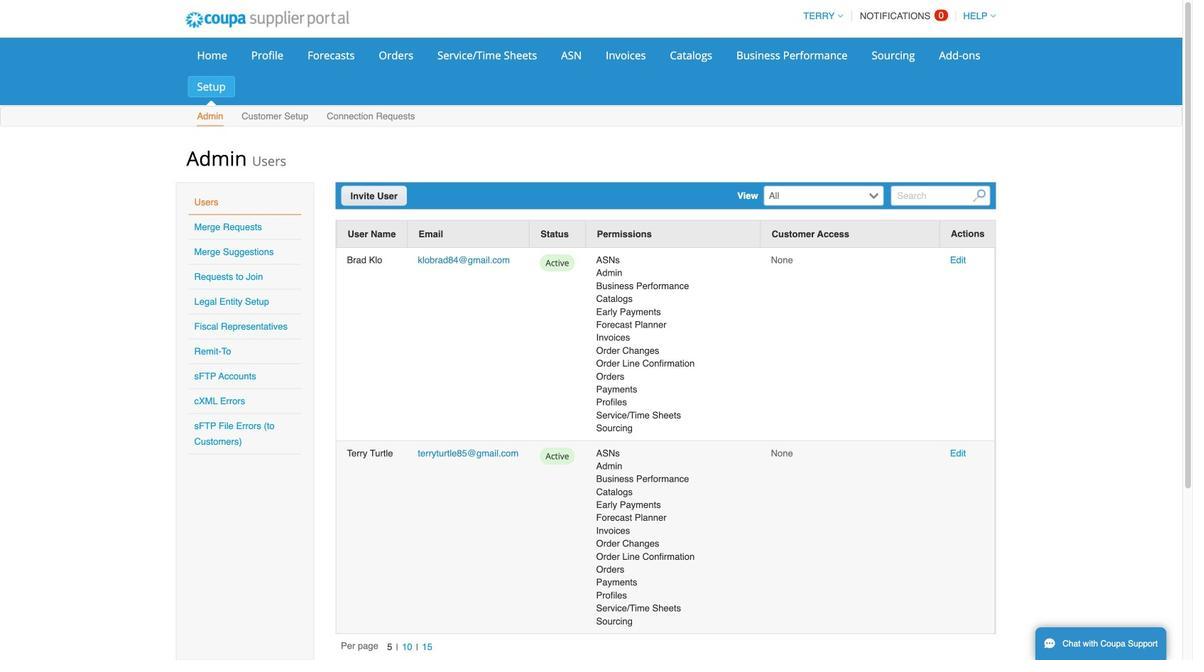 Task type: locate. For each thing, give the bounding box(es) containing it.
coupa supplier portal image
[[176, 2, 359, 38]]

navigation
[[798, 2, 997, 30], [341, 640, 436, 655]]

Search text field
[[892, 186, 991, 206]]

search image
[[973, 189, 986, 202]]

1 horizontal spatial navigation
[[798, 2, 997, 30]]

0 horizontal spatial navigation
[[341, 640, 436, 655]]

0 vertical spatial navigation
[[798, 2, 997, 30]]

1 vertical spatial navigation
[[341, 640, 436, 655]]



Task type: vqa. For each thing, say whether or not it's contained in the screenshot.
'Search' "text field"
yes



